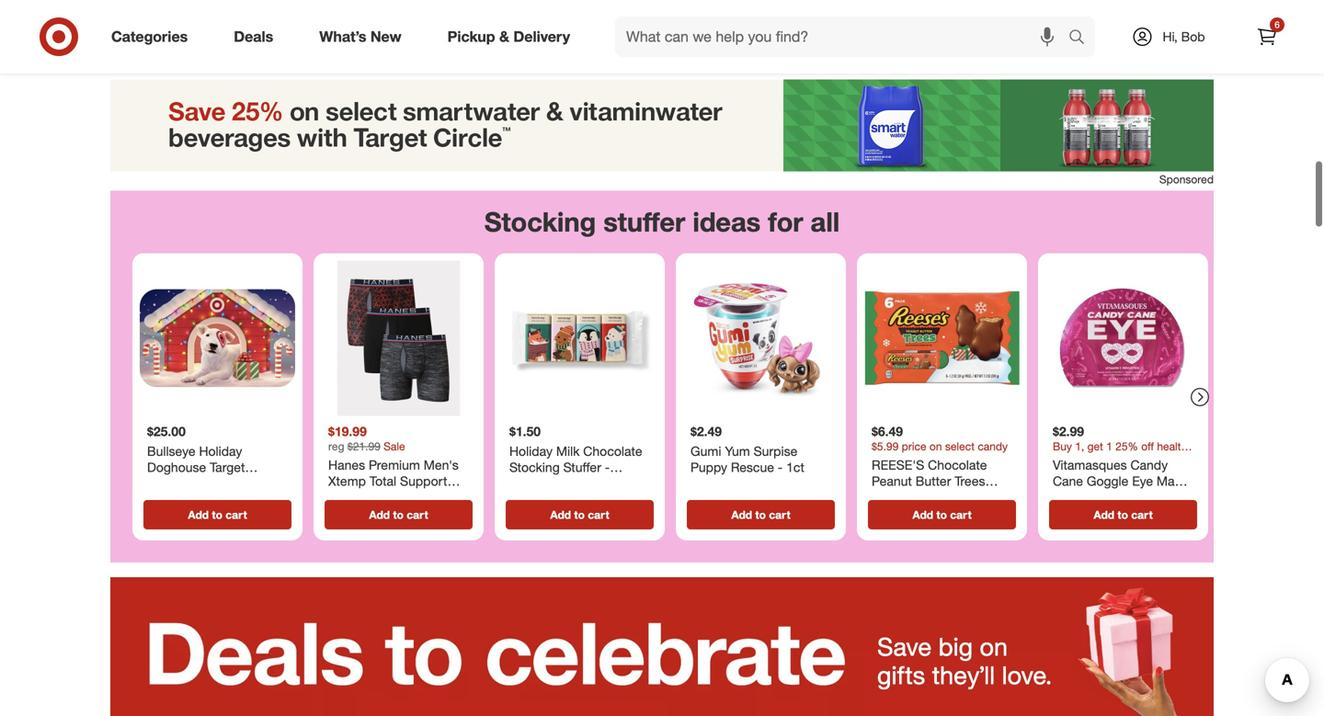 Task type: vqa. For each thing, say whether or not it's contained in the screenshot.
GiftCard
yes



Task type: locate. For each thing, give the bounding box(es) containing it.
- left 1ct
[[778, 460, 783, 476]]

3 add to cart button from the left
[[506, 501, 654, 530]]

$1.50 link
[[502, 261, 658, 497]]

doghouse
[[147, 460, 206, 476]]

3 add to cart from the left
[[550, 508, 610, 522]]

0 horizontal spatial on
[[930, 440, 942, 454]]

5 add to cart from the left
[[913, 508, 972, 522]]

- inside $2.49 gumi yum surpise puppy rescue - 1ct
[[778, 460, 783, 476]]

$25.00
[[147, 424, 186, 440]]

love.
[[1002, 661, 1053, 691]]

2 add from the left
[[369, 508, 390, 522]]

vitamasques candy cane goggle eye mask - 0.34 fl oz
[[1053, 457, 1188, 506]]

1 add to cart button from the left
[[143, 501, 292, 530]]

gifts
[[878, 661, 926, 691]]

cart for add to cart 'button' associated with "reese's chocolate peanut butter trees holiday candy - 6ct/1.2oz" "image"
[[950, 508, 972, 522]]

- inside vitamasques candy cane goggle eye mask - 0.34 fl oz
[[1053, 490, 1058, 506]]

6 cart from the left
[[1132, 508, 1153, 522]]

to
[[212, 508, 223, 522], [393, 508, 404, 522], [574, 508, 585, 522], [756, 508, 766, 522], [937, 508, 947, 522], [1118, 508, 1129, 522]]

add for add to cart 'button' associated with "reese's chocolate peanut butter trees holiday candy - 6ct/1.2oz" "image"
[[913, 508, 934, 522]]

$25.00 bullseye holiday doghouse target giftcard $25
[[147, 424, 245, 492]]

cart
[[226, 508, 247, 522], [407, 508, 428, 522], [588, 508, 610, 522], [769, 508, 791, 522], [950, 508, 972, 522], [1132, 508, 1153, 522]]

reese's chocolate peanut butter trees holiday candy - 6ct/1.2oz image
[[865, 261, 1020, 416]]

gumi yum surpise puppy rescue - 1ct image
[[683, 261, 839, 416]]

new
[[371, 28, 402, 46]]

5 cart from the left
[[950, 508, 972, 522]]

-
[[778, 460, 783, 476], [1053, 490, 1058, 506]]

1 horizontal spatial on
[[980, 632, 1008, 662]]

to for add to cart 'button' associated with vitamasques candy cane goggle eye mask - 0.34 fl oz image
[[1118, 508, 1129, 522]]

sale
[[384, 440, 405, 454]]

to for add to cart 'button' related to holiday milk chocolate stocking stuffer - 2.1oz/4ct - favorite day™ image
[[574, 508, 585, 522]]

3 cart from the left
[[588, 508, 610, 522]]

add to cart button for gumi yum surpise puppy rescue - 1ct image
[[687, 501, 835, 530]]

1 to from the left
[[212, 508, 223, 522]]

on right price
[[930, 440, 942, 454]]

add to cart button for the hanes premium men's xtemp total support pouch anti chafing 3pk boxer briefs - red/gray m image
[[325, 501, 473, 530]]

search button
[[1061, 17, 1105, 61]]

yum
[[725, 444, 750, 460]]

delivery
[[514, 28, 570, 46]]

6 add from the left
[[1094, 508, 1115, 522]]

1 add to cart from the left
[[188, 508, 247, 522]]

ideas
[[693, 206, 761, 238]]

2 add to cart button from the left
[[325, 501, 473, 530]]

vitamasques candy cane goggle eye mask - 0.34 fl oz image
[[1046, 261, 1201, 416]]

pickup & delivery
[[448, 28, 570, 46]]

add to cart for add to cart 'button' related to gumi yum surpise puppy rescue - 1ct image
[[732, 508, 791, 522]]

4 add to cart button from the left
[[687, 501, 835, 530]]

select
[[945, 440, 975, 454]]

1 cart from the left
[[226, 508, 247, 522]]

0 vertical spatial on
[[930, 440, 942, 454]]

what's new link
[[304, 17, 425, 57]]

6 add to cart button from the left
[[1050, 501, 1198, 530]]

save
[[878, 632, 932, 662]]

1ct
[[787, 460, 805, 476]]

cart for bullseye holiday doghouse target giftcard $25 image's add to cart 'button'
[[226, 508, 247, 522]]

3 add from the left
[[550, 508, 571, 522]]

add to cart button
[[143, 501, 292, 530], [325, 501, 473, 530], [506, 501, 654, 530], [687, 501, 835, 530], [868, 501, 1016, 530], [1050, 501, 1198, 530]]

add to cart for add to cart 'button' associated with "reese's chocolate peanut butter trees holiday candy - 6ct/1.2oz" "image"
[[913, 508, 972, 522]]

bullseye holiday doghouse target giftcard $25 image
[[140, 261, 295, 416]]

$6.49
[[872, 424, 903, 440]]

on inside save big on gifts they'll love.
[[980, 632, 1008, 662]]

1 vertical spatial on
[[980, 632, 1008, 662]]

6 add to cart from the left
[[1094, 508, 1153, 522]]

to for add to cart 'button' associated with "reese's chocolate peanut butter trees holiday candy - 6ct/1.2oz" "image"
[[937, 508, 947, 522]]

add to cart
[[188, 508, 247, 522], [369, 508, 428, 522], [550, 508, 610, 522], [732, 508, 791, 522], [913, 508, 972, 522], [1094, 508, 1153, 522]]

sponsored
[[1160, 172, 1214, 186]]

4 add to cart from the left
[[732, 508, 791, 522]]

4 add from the left
[[732, 508, 753, 522]]

fl
[[1090, 490, 1097, 506]]

on
[[930, 440, 942, 454], [980, 632, 1008, 662]]

target
[[210, 460, 245, 476]]

1 add from the left
[[188, 508, 209, 522]]

add for the hanes premium men's xtemp total support pouch anti chafing 3pk boxer briefs - red/gray m image add to cart 'button'
[[369, 508, 390, 522]]

on right big
[[980, 632, 1008, 662]]

2 cart from the left
[[407, 508, 428, 522]]

holiday milk chocolate stocking stuffer - 2.1oz/4ct - favorite day™ image
[[502, 261, 658, 416]]

0 horizontal spatial -
[[778, 460, 783, 476]]

0.34
[[1062, 490, 1087, 506]]

2 to from the left
[[393, 508, 404, 522]]

1 vertical spatial -
[[1053, 490, 1058, 506]]

2 add to cart from the left
[[369, 508, 428, 522]]

add
[[188, 508, 209, 522], [369, 508, 390, 522], [550, 508, 571, 522], [732, 508, 753, 522], [913, 508, 934, 522], [1094, 508, 1115, 522]]

5 add from the left
[[913, 508, 934, 522]]

3 to from the left
[[574, 508, 585, 522]]

5 to from the left
[[937, 508, 947, 522]]

add to cart button for holiday milk chocolate stocking stuffer - 2.1oz/4ct - favorite day™ image
[[506, 501, 654, 530]]

to for bullseye holiday doghouse target giftcard $25 image's add to cart 'button'
[[212, 508, 223, 522]]

vitamasques
[[1053, 457, 1127, 473]]

pickup & delivery link
[[432, 17, 593, 57]]

1 horizontal spatial -
[[1053, 490, 1058, 506]]

bob
[[1182, 29, 1205, 45]]

all
[[811, 206, 840, 238]]

they'll
[[932, 661, 995, 691]]

surpise
[[754, 444, 798, 460]]

6 to from the left
[[1118, 508, 1129, 522]]

5 add to cart button from the left
[[868, 501, 1016, 530]]

mask
[[1157, 473, 1188, 490]]

0 vertical spatial -
[[778, 460, 783, 476]]

candy
[[978, 440, 1008, 454]]

4 cart from the left
[[769, 508, 791, 522]]

big
[[939, 632, 973, 662]]

4 to from the left
[[756, 508, 766, 522]]

- left 0.34
[[1053, 490, 1058, 506]]



Task type: describe. For each thing, give the bounding box(es) containing it.
hi,
[[1163, 29, 1178, 45]]

add to cart button for vitamasques candy cane goggle eye mask - 0.34 fl oz image
[[1050, 501, 1198, 530]]

add to cart button for "reese's chocolate peanut butter trees holiday candy - 6ct/1.2oz" "image"
[[868, 501, 1016, 530]]

add to cart for add to cart 'button' related to holiday milk chocolate stocking stuffer - 2.1oz/4ct - favorite day™ image
[[550, 508, 610, 522]]

- for 0.34
[[1053, 490, 1058, 506]]

for
[[768, 206, 803, 238]]

advertisement region
[[110, 79, 1214, 171]]

add for add to cart 'button' related to holiday milk chocolate stocking stuffer - 2.1oz/4ct - favorite day™ image
[[550, 508, 571, 522]]

add for add to cart 'button' associated with vitamasques candy cane goggle eye mask - 0.34 fl oz image
[[1094, 508, 1115, 522]]

hanes premium men's xtemp total support pouch anti chafing 3pk boxer briefs - red/gray m image
[[321, 261, 476, 416]]

categories
[[111, 28, 188, 46]]

- for 1ct
[[778, 460, 783, 476]]

what's new
[[319, 28, 402, 46]]

$6.49 $5.99 price on select candy
[[872, 424, 1008, 454]]

$19.99 reg $21.99 sale
[[328, 424, 405, 454]]

$5.99
[[872, 440, 899, 454]]

puppy
[[691, 460, 728, 476]]

$2.49
[[691, 424, 722, 440]]

save big on gifts they'll love.
[[878, 632, 1053, 691]]

categories link
[[96, 17, 211, 57]]

on inside $6.49 $5.99 price on select candy
[[930, 440, 942, 454]]

$19.99
[[328, 424, 367, 440]]

gumi
[[691, 444, 722, 460]]

giftcard
[[147, 476, 196, 492]]

cart for add to cart 'button' related to holiday milk chocolate stocking stuffer - 2.1oz/4ct - favorite day™ image
[[588, 508, 610, 522]]

$25
[[200, 476, 220, 492]]

add for add to cart 'button' related to gumi yum surpise puppy rescue - 1ct image
[[732, 508, 753, 522]]

holiday
[[199, 444, 242, 460]]

cart for the hanes premium men's xtemp total support pouch anti chafing 3pk boxer briefs - red/gray m image add to cart 'button'
[[407, 508, 428, 522]]

reg
[[328, 440, 344, 454]]

bullseye
[[147, 444, 196, 460]]

6
[[1275, 19, 1280, 30]]

what's
[[319, 28, 366, 46]]

goggle
[[1087, 473, 1129, 490]]

add to cart for bullseye holiday doghouse target giftcard $25 image's add to cart 'button'
[[188, 508, 247, 522]]

carousel region
[[110, 191, 1214, 578]]

to for the hanes premium men's xtemp total support pouch anti chafing 3pk boxer briefs - red/gray m image add to cart 'button'
[[393, 508, 404, 522]]

cane
[[1053, 473, 1084, 490]]

$2.49 gumi yum surpise puppy rescue - 1ct
[[691, 424, 805, 476]]

oz
[[1101, 490, 1114, 506]]

add to cart for add to cart 'button' associated with vitamasques candy cane goggle eye mask - 0.34 fl oz image
[[1094, 508, 1153, 522]]

What can we help you find? suggestions appear below search field
[[615, 17, 1073, 57]]

add to cart button for bullseye holiday doghouse target giftcard $25 image
[[143, 501, 292, 530]]

cart for add to cart 'button' related to gumi yum surpise puppy rescue - 1ct image
[[769, 508, 791, 522]]

pickup
[[448, 28, 495, 46]]

candy
[[1131, 457, 1168, 473]]

eye
[[1133, 473, 1154, 490]]

price
[[902, 440, 927, 454]]

deals link
[[218, 17, 296, 57]]

rescue
[[731, 460, 774, 476]]

$2.99
[[1053, 424, 1085, 440]]

$1.50
[[510, 424, 541, 440]]

search
[[1061, 29, 1105, 47]]

add to cart for the hanes premium men's xtemp total support pouch anti chafing 3pk boxer briefs - red/gray m image add to cart 'button'
[[369, 508, 428, 522]]

stocking stuffer ideas for all
[[484, 206, 840, 238]]

hi, bob
[[1163, 29, 1205, 45]]

deals
[[234, 28, 273, 46]]

to for add to cart 'button' related to gumi yum surpise puppy rescue - 1ct image
[[756, 508, 766, 522]]

add for bullseye holiday doghouse target giftcard $25 image's add to cart 'button'
[[188, 508, 209, 522]]

cart for add to cart 'button' associated with vitamasques candy cane goggle eye mask - 0.34 fl oz image
[[1132, 508, 1153, 522]]

&
[[499, 28, 510, 46]]

6 link
[[1247, 17, 1288, 57]]

stocking
[[484, 206, 596, 238]]

$21.99
[[348, 440, 381, 454]]

stuffer
[[604, 206, 686, 238]]



